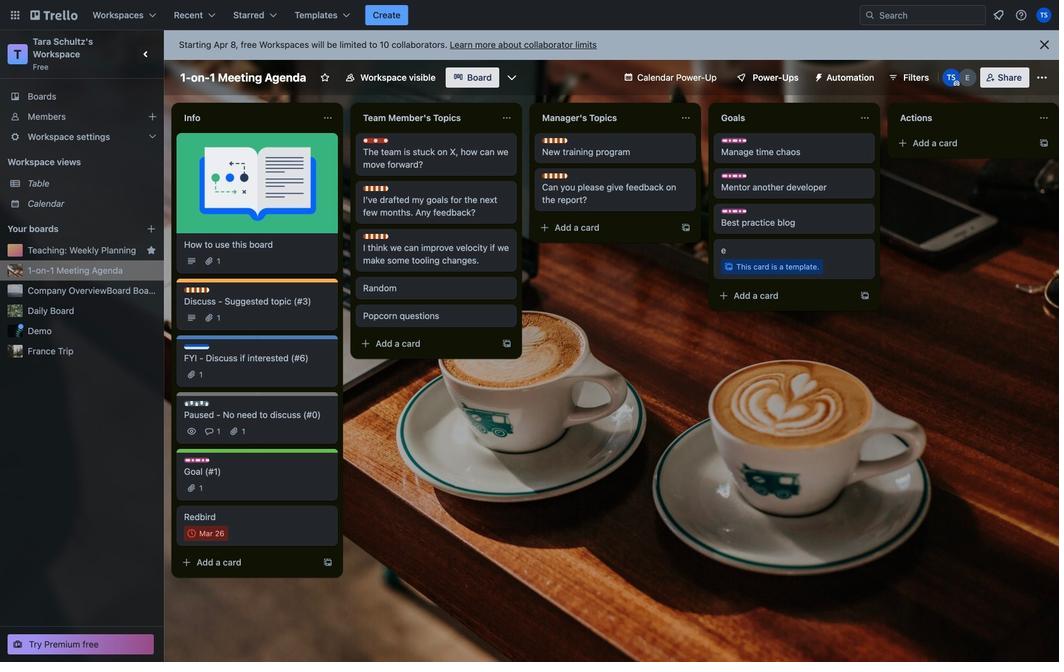 Task type: locate. For each thing, give the bounding box(es) containing it.
None text field
[[535, 108, 676, 128], [714, 108, 855, 128], [893, 108, 1034, 128], [535, 108, 676, 128], [714, 108, 855, 128], [893, 108, 1034, 128]]

color: orange, title: "discuss" element
[[542, 138, 567, 143], [542, 173, 567, 178], [363, 186, 388, 191], [363, 234, 388, 239], [184, 288, 209, 293]]

1 vertical spatial create from template… image
[[502, 339, 512, 349]]

your boards with 6 items element
[[8, 221, 127, 236]]

1 horizontal spatial create from template… image
[[681, 223, 691, 233]]

2 horizontal spatial create from template… image
[[1039, 138, 1049, 148]]

this member is an admin of this board. image
[[954, 81, 960, 86]]

None text field
[[177, 108, 318, 128], [356, 108, 497, 128], [177, 108, 318, 128], [356, 108, 497, 128]]

0 vertical spatial tara schultz (taraschultz7) image
[[1037, 8, 1052, 23]]

0 horizontal spatial tara schultz (taraschultz7) image
[[943, 69, 960, 86]]

color: black, title: "paused" element
[[184, 401, 209, 406]]

0 notifications image
[[991, 8, 1006, 23]]

1 vertical spatial tara schultz (taraschultz7) image
[[943, 69, 960, 86]]

0 horizontal spatial create from template… image
[[502, 339, 512, 349]]

1 horizontal spatial tara schultz (taraschultz7) image
[[1037, 8, 1052, 23]]

primary element
[[0, 0, 1059, 30]]

None checkbox
[[184, 526, 228, 541]]

open information menu image
[[1015, 9, 1028, 21]]

star or unstar board image
[[320, 73, 330, 83]]

0 horizontal spatial create from template… image
[[323, 557, 333, 567]]

create from template… image
[[860, 291, 870, 301], [502, 339, 512, 349]]

create from template… image
[[1039, 138, 1049, 148], [681, 223, 691, 233], [323, 557, 333, 567]]

tara schultz (taraschultz7) image
[[1037, 8, 1052, 23], [943, 69, 960, 86]]

0 vertical spatial create from template… image
[[860, 291, 870, 301]]

1 horizontal spatial create from template… image
[[860, 291, 870, 301]]

color: red, title: "blocker" element
[[363, 138, 388, 143]]

color: pink, title: "goal" element
[[721, 138, 747, 143], [721, 173, 747, 178], [721, 209, 747, 214], [184, 458, 209, 463]]



Task type: describe. For each thing, give the bounding box(es) containing it.
ethanhunt1 (ethanhunt117) image
[[959, 69, 977, 86]]

tara schultz (taraschultz7) image inside primary element
[[1037, 8, 1052, 23]]

Search field
[[860, 5, 986, 25]]

show menu image
[[1036, 71, 1049, 84]]

starred icon image
[[146, 245, 156, 255]]

workspace navigation collapse icon image
[[137, 45, 155, 63]]

0 vertical spatial create from template… image
[[1039, 138, 1049, 148]]

2 vertical spatial create from template… image
[[323, 557, 333, 567]]

back to home image
[[30, 5, 78, 25]]

customize views image
[[506, 71, 518, 84]]

search image
[[865, 10, 875, 20]]

color: blue, title: "fyi" element
[[184, 344, 209, 349]]

1 vertical spatial create from template… image
[[681, 223, 691, 233]]

add board image
[[146, 224, 156, 234]]

Board name text field
[[174, 67, 313, 88]]

sm image
[[809, 67, 827, 85]]



Task type: vqa. For each thing, say whether or not it's contained in the screenshot.
Color: red, title: "Blocker" element
yes



